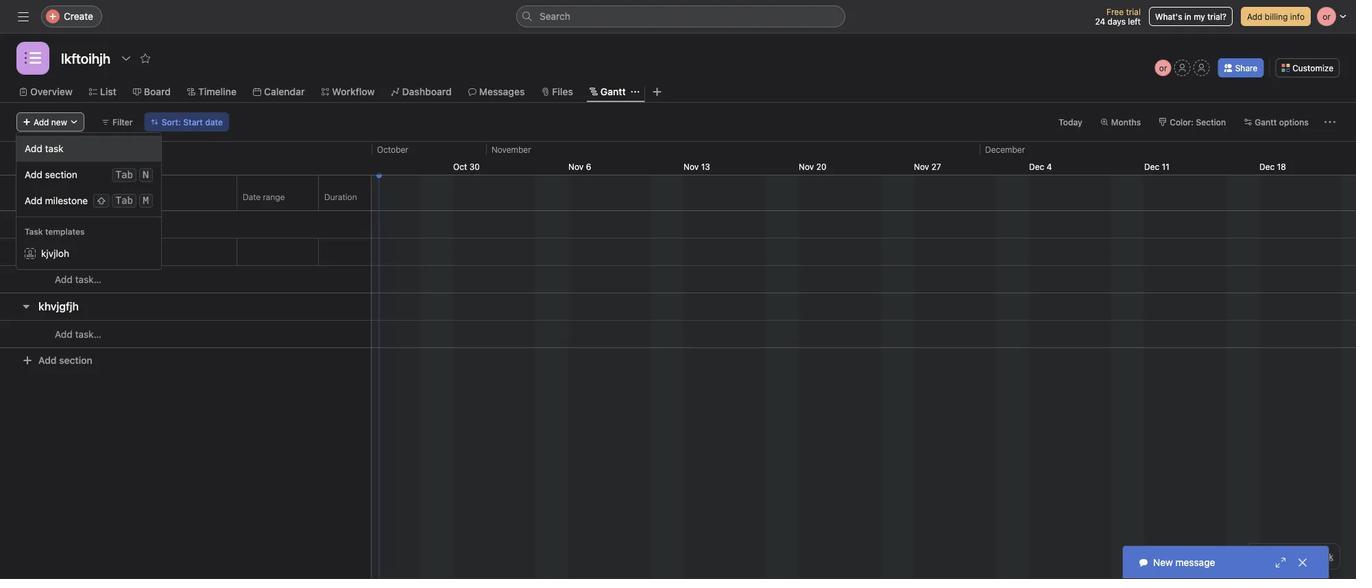 Task type: describe. For each thing, give the bounding box(es) containing it.
workflow
[[332, 86, 375, 97]]

untitled section
[[38, 218, 119, 231]]

templates
[[45, 227, 85, 237]]

dec 11
[[1144, 162, 1169, 171]]

date
[[205, 117, 223, 127]]

add billing info button
[[1241, 7, 1311, 26]]

20
[[816, 162, 826, 171]]

or button
[[1155, 60, 1171, 76]]

untitled
[[38, 218, 79, 231]]

add task… button for 1st add task… row from the top
[[38, 272, 101, 287]]

fcjhbk cell
[[0, 238, 237, 266]]

gantt link
[[590, 84, 626, 99]]

more actions image
[[1324, 117, 1335, 128]]

nov for nov 13
[[683, 162, 699, 171]]

billing
[[1265, 12, 1288, 21]]

trial
[[1126, 7, 1141, 16]]

trial?
[[1207, 12, 1226, 21]]

search button
[[516, 5, 845, 27]]

files
[[552, 86, 573, 97]]

list
[[100, 86, 116, 97]]

add section inside button
[[38, 355, 92, 366]]

duration
[[324, 192, 357, 202]]

add up khvjgfjh button
[[55, 274, 73, 285]]

0 vertical spatial section
[[45, 169, 77, 180]]

nov for nov 6
[[568, 162, 584, 171]]

add to starred image
[[140, 53, 151, 64]]

fcjhbk text field
[[56, 245, 90, 259]]

timeline
[[198, 86, 236, 97]]

board
[[144, 86, 171, 97]]

create button
[[41, 5, 102, 27]]

color: section
[[1170, 117, 1226, 127]]

2 vertical spatial section
[[59, 355, 92, 366]]

untitled section button
[[38, 212, 119, 237]]

add new button
[[16, 112, 84, 132]]

collapse task list for this section image for khvjgfjh
[[21, 301, 32, 312]]

27
[[931, 162, 941, 171]]

december dec 4
[[985, 145, 1052, 171]]

add task menu item
[[16, 136, 161, 162]]

2 add task… from the top
[[55, 329, 101, 340]]

section
[[1196, 117, 1226, 127]]

what's in my trial? button
[[1149, 7, 1233, 26]]

30
[[469, 162, 480, 171]]

nov 13
[[683, 162, 710, 171]]

my
[[1194, 12, 1205, 21]]

add left name on the top left of page
[[25, 195, 42, 206]]

18
[[1277, 162, 1286, 171]]

gantt for gantt options
[[1255, 117, 1277, 127]]

khvjgfjh button
[[38, 294, 79, 319]]

add task… button for first add task… row from the bottom
[[38, 327, 101, 342]]

name
[[46, 192, 68, 202]]

months button
[[1094, 112, 1147, 132]]

dashboard link
[[391, 84, 452, 99]]

search list box
[[516, 5, 845, 27]]

nov 20
[[799, 162, 826, 171]]

kjvjloh
[[41, 248, 69, 259]]

workflow link
[[321, 84, 375, 99]]

m
[[143, 195, 149, 206]]

calendar link
[[253, 84, 305, 99]]

add new
[[34, 117, 67, 127]]

task name
[[27, 192, 68, 202]]

november
[[492, 145, 531, 154]]

task for task name
[[27, 192, 44, 202]]

october
[[377, 145, 408, 154]]

add inside "popup button"
[[34, 117, 49, 127]]

free
[[1107, 7, 1124, 16]]

add up task name
[[25, 169, 42, 180]]

dec 18
[[1259, 162, 1286, 171]]

24
[[1095, 16, 1105, 26]]

customize
[[1292, 63, 1333, 73]]

filter
[[112, 117, 133, 127]]

free trial 24 days left
[[1095, 7, 1141, 26]]

task for task templates
[[25, 227, 43, 237]]

task templates
[[25, 227, 85, 237]]

oct 9
[[108, 162, 129, 171]]

messages
[[479, 86, 525, 97]]

1 add task… from the top
[[55, 274, 101, 285]]

months
[[1111, 117, 1141, 127]]

dec inside december dec 4
[[1029, 162, 1044, 171]]

milestone
[[45, 195, 88, 206]]

oct for oct 9
[[108, 162, 122, 171]]

n
[[143, 169, 149, 181]]

2 tab from the top
[[116, 195, 133, 206]]

gantt options
[[1255, 117, 1309, 127]]

create
[[64, 11, 93, 22]]

new message
[[1153, 557, 1215, 568]]

add inside menu item
[[25, 143, 42, 154]]



Task type: locate. For each thing, give the bounding box(es) containing it.
2 add task… row from the top
[[0, 320, 371, 348]]

add down khvjgfjh button
[[38, 355, 57, 366]]

days
[[1108, 16, 1126, 26]]

add task… button up add section button on the bottom left of page
[[38, 327, 101, 342]]

None text field
[[319, 240, 428, 264]]

nov left 6
[[568, 162, 584, 171]]

add milestone
[[25, 195, 88, 206]]

0 vertical spatial add task… row
[[0, 265, 371, 293]]

add task
[[25, 143, 64, 154]]

add task… row
[[0, 265, 371, 293], [0, 320, 371, 348]]

add billing info
[[1247, 12, 1305, 21]]

2 add task… button from the top
[[38, 327, 101, 342]]

tab left the n
[[116, 169, 133, 181]]

add task… down fcjhbk text box
[[55, 274, 101, 285]]

expand sidebar image
[[18, 11, 29, 22]]

add left 'billing'
[[1247, 12, 1262, 21]]

options
[[1279, 117, 1309, 127]]

nov left the 20
[[799, 162, 814, 171]]

1 tab from the top
[[116, 169, 133, 181]]

section down add task icon
[[59, 355, 92, 366]]

customize button
[[1275, 58, 1340, 77]]

section down ⇧
[[82, 218, 119, 231]]

0 vertical spatial add task… button
[[38, 272, 101, 287]]

dec
[[1029, 162, 1044, 171], [1144, 162, 1159, 171], [1259, 162, 1275, 171]]

0 horizontal spatial oct
[[108, 162, 122, 171]]

oct left 9
[[108, 162, 122, 171]]

gantt left tab actions image
[[600, 86, 626, 97]]

1 oct from the left
[[108, 162, 122, 171]]

nov 27
[[914, 162, 941, 171]]

color: section button
[[1153, 112, 1232, 132]]

gantt inside 'link'
[[600, 86, 626, 97]]

3 nov from the left
[[799, 162, 814, 171]]

oct
[[108, 162, 122, 171], [453, 162, 467, 171]]

0 vertical spatial gantt
[[600, 86, 626, 97]]

start
[[183, 117, 203, 127]]

send feedback link
[[1275, 551, 1333, 563]]

or
[[1159, 63, 1167, 73]]

⇧
[[97, 195, 106, 206]]

expand subtask list for the task fcjhbk image
[[25, 246, 36, 257]]

add left new
[[34, 117, 49, 127]]

task
[[27, 192, 44, 202], [25, 227, 43, 237]]

expand new message image
[[1275, 557, 1286, 568]]

1 vertical spatial add section
[[38, 355, 92, 366]]

december
[[985, 145, 1025, 154]]

add task… down add task icon
[[55, 329, 101, 340]]

2 horizontal spatial dec
[[1259, 162, 1275, 171]]

sort:
[[162, 117, 181, 127]]

tab actions image
[[631, 88, 639, 96]]

1 vertical spatial add task… row
[[0, 320, 371, 348]]

dec left 18
[[1259, 162, 1275, 171]]

section
[[45, 169, 77, 180], [82, 218, 119, 231], [59, 355, 92, 366]]

share
[[1235, 63, 1257, 73]]

gantt for gantt
[[600, 86, 626, 97]]

0 vertical spatial add section
[[25, 169, 77, 180]]

1 horizontal spatial oct
[[453, 162, 467, 171]]

calendar
[[264, 86, 305, 97]]

what's in my trial?
[[1155, 12, 1226, 21]]

add section down khvjgfjh
[[38, 355, 92, 366]]

6
[[586, 162, 591, 171]]

2 collapse task list for this section image from the top
[[21, 301, 32, 312]]

new
[[1252, 552, 1270, 561]]

close image
[[1297, 557, 1308, 568]]

9
[[124, 162, 129, 171]]

1 vertical spatial section
[[82, 218, 119, 231]]

dec for dec 18
[[1259, 162, 1275, 171]]

gantt options button
[[1238, 112, 1315, 132]]

list link
[[89, 84, 116, 99]]

overview
[[30, 86, 73, 97]]

nov left 27
[[914, 162, 929, 171]]

overview link
[[19, 84, 73, 99]]

1 vertical spatial gantt
[[1255, 117, 1277, 127]]

what's
[[1155, 12, 1182, 21]]

task…
[[75, 274, 101, 285], [75, 329, 101, 340]]

filter button
[[95, 112, 139, 132]]

add task…
[[55, 274, 101, 285], [55, 329, 101, 340]]

search
[[540, 11, 570, 22]]

add tab image
[[652, 86, 663, 97]]

board link
[[133, 84, 171, 99]]

add task… button down fcjhbk text box
[[38, 272, 101, 287]]

0 vertical spatial task…
[[75, 274, 101, 285]]

tab left m
[[116, 195, 133, 206]]

gantt inside button
[[1255, 117, 1277, 127]]

gantt left options on the right top of the page
[[1255, 117, 1277, 127]]

list image
[[25, 50, 41, 66]]

0 horizontal spatial gantt
[[600, 86, 626, 97]]

collapse task list for this section image up expand subtask list for the task fcjhbk image on the top of page
[[21, 219, 32, 230]]

task… down add task icon
[[75, 329, 101, 340]]

add task image
[[86, 301, 97, 312]]

1 vertical spatial task
[[25, 227, 43, 237]]

0 vertical spatial collapse task list for this section image
[[21, 219, 32, 230]]

show options image
[[121, 53, 132, 64]]

gantt
[[600, 86, 626, 97], [1255, 117, 1277, 127]]

oct left 30
[[453, 162, 467, 171]]

range
[[263, 192, 285, 202]]

1 dec from the left
[[1029, 162, 1044, 171]]

add section up task name
[[25, 169, 77, 180]]

task left name on the top left of page
[[27, 192, 44, 202]]

color:
[[1170, 117, 1194, 127]]

dec left 11
[[1144, 162, 1159, 171]]

1 collapse task list for this section image from the top
[[21, 219, 32, 230]]

2 task… from the top
[[75, 329, 101, 340]]

None text field
[[58, 46, 114, 71]]

1 nov from the left
[[568, 162, 584, 171]]

date range
[[243, 192, 285, 202]]

completed image
[[39, 244, 56, 260]]

0 vertical spatial tab
[[116, 169, 133, 181]]

oct 30
[[453, 162, 480, 171]]

info
[[1290, 12, 1305, 21]]

0 horizontal spatial dec
[[1029, 162, 1044, 171]]

2 nov from the left
[[683, 162, 699, 171]]

task up expand subtask list for the task fcjhbk image on the top of page
[[25, 227, 43, 237]]

nov for nov 27
[[914, 162, 929, 171]]

nov 6
[[568, 162, 591, 171]]

4
[[1047, 162, 1052, 171]]

share button
[[1218, 58, 1264, 77]]

new
[[51, 117, 67, 127]]

add section
[[25, 169, 77, 180], [38, 355, 92, 366]]

4 nov from the left
[[914, 162, 929, 171]]

send
[[1275, 552, 1295, 561]]

oct for oct 30
[[453, 162, 467, 171]]

0 vertical spatial task
[[27, 192, 44, 202]]

1 horizontal spatial dec
[[1144, 162, 1159, 171]]

collapse task list for this section image
[[21, 219, 32, 230], [21, 301, 32, 312]]

1 vertical spatial add task… button
[[38, 327, 101, 342]]

collapse task list for this section image for untitled section
[[21, 219, 32, 230]]

task… up add task icon
[[75, 274, 101, 285]]

1 vertical spatial task…
[[75, 329, 101, 340]]

add section button
[[16, 348, 98, 373]]

1 horizontal spatial gantt
[[1255, 117, 1277, 127]]

dashboard
[[402, 86, 452, 97]]

11
[[1162, 162, 1169, 171]]

1 vertical spatial collapse task list for this section image
[[21, 301, 32, 312]]

files link
[[541, 84, 573, 99]]

feedback
[[1297, 552, 1333, 561]]

2 dec from the left
[[1144, 162, 1159, 171]]

section up name on the top left of page
[[45, 169, 77, 180]]

messages link
[[468, 84, 525, 99]]

1 add task… button from the top
[[38, 272, 101, 287]]

add up add section button on the bottom left of page
[[55, 329, 73, 340]]

add left task at top left
[[25, 143, 42, 154]]

khvjgfjh
[[38, 300, 79, 313]]

dec for dec 11
[[1144, 162, 1159, 171]]

nov
[[568, 162, 584, 171], [683, 162, 699, 171], [799, 162, 814, 171], [914, 162, 929, 171]]

sort: start date button
[[144, 112, 229, 132]]

Completed checkbox
[[39, 244, 56, 260]]

collapse task list for this section image left khvjgfjh button
[[21, 301, 32, 312]]

in
[[1185, 12, 1191, 21]]

1 vertical spatial tab
[[116, 195, 133, 206]]

nov for nov 20
[[799, 162, 814, 171]]

today
[[1059, 117, 1082, 127]]

2 oct from the left
[[453, 162, 467, 171]]

dec left 4
[[1029, 162, 1044, 171]]

nov left 13
[[683, 162, 699, 171]]

left
[[1128, 16, 1141, 26]]

3 dec from the left
[[1259, 162, 1275, 171]]

new send feedback
[[1252, 552, 1333, 561]]

1 vertical spatial add task…
[[55, 329, 101, 340]]

0 vertical spatial add task…
[[55, 274, 101, 285]]

1 add task… row from the top
[[0, 265, 371, 293]]

timeline link
[[187, 84, 236, 99]]

1 task… from the top
[[75, 274, 101, 285]]

task
[[45, 143, 64, 154]]



Task type: vqa. For each thing, say whether or not it's contained in the screenshot.
2
no



